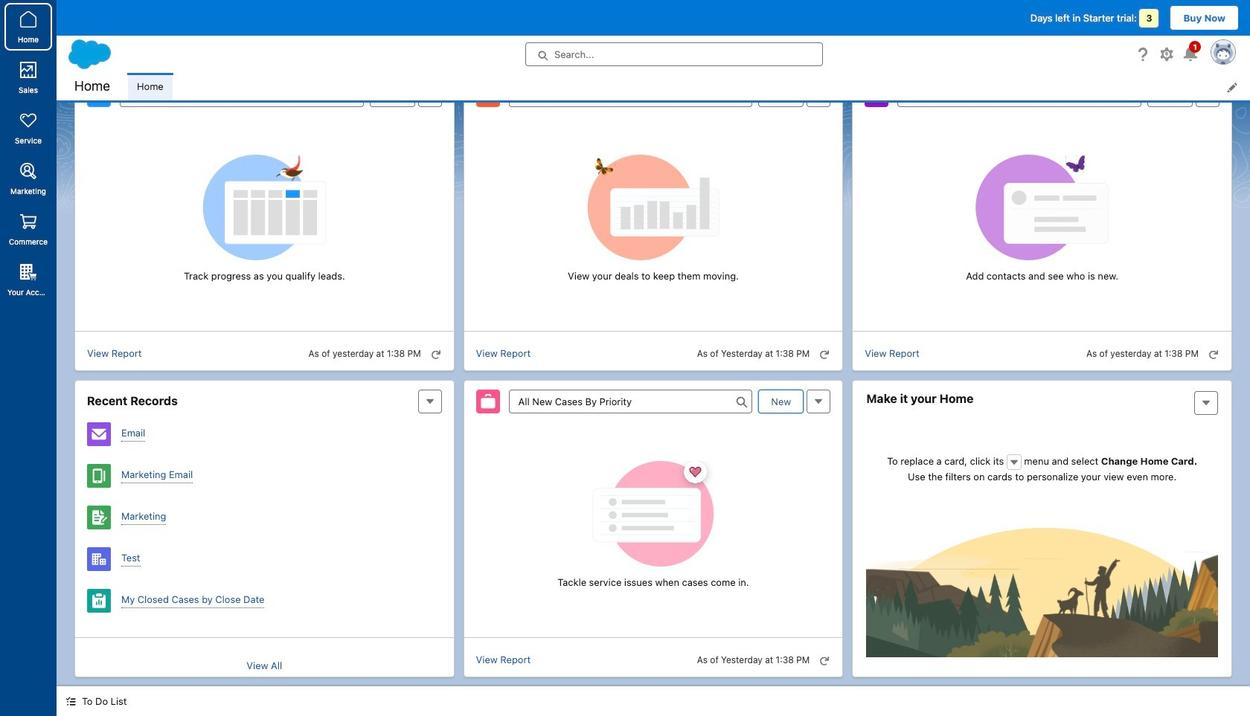 Task type: vqa. For each thing, say whether or not it's contained in the screenshot.
density options list on the top of page
no



Task type: locate. For each thing, give the bounding box(es) containing it.
text default image
[[1009, 458, 1020, 468], [66, 697, 76, 707]]

2 horizontal spatial select an option text field
[[898, 83, 1142, 107]]

0 vertical spatial text default image
[[1009, 458, 1020, 468]]

report image
[[87, 589, 111, 613]]

1 horizontal spatial select an option text field
[[509, 390, 753, 414]]

communication subscription image
[[87, 506, 111, 530]]

1 vertical spatial text default image
[[66, 697, 76, 707]]

Select an Option text field
[[120, 83, 364, 107], [898, 83, 1142, 107], [509, 390, 753, 414]]

list
[[128, 73, 1251, 100]]



Task type: describe. For each thing, give the bounding box(es) containing it.
0 horizontal spatial select an option text field
[[120, 83, 364, 107]]

0 horizontal spatial text default image
[[66, 697, 76, 707]]

communication subscription channel type image
[[87, 464, 111, 488]]

engagement channel type image
[[87, 422, 111, 446]]

account image
[[87, 548, 111, 571]]

1 horizontal spatial text default image
[[1009, 458, 1020, 468]]



